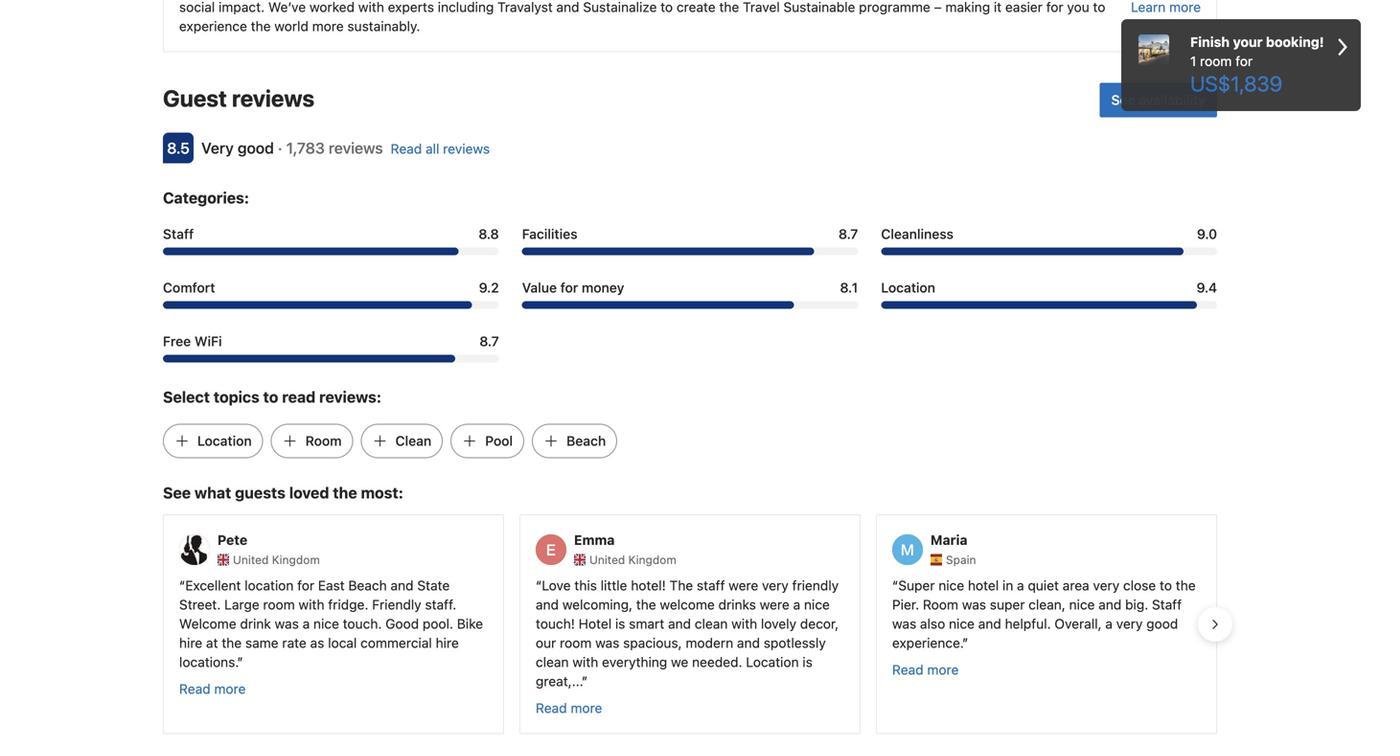 Task type: vqa. For each thing, say whether or not it's contained in the screenshot.
bottommost the "See"
yes



Task type: locate. For each thing, give the bounding box(es) containing it.
1 horizontal spatial "
[[582, 674, 588, 690]]

for down your on the right top of page
[[1236, 53, 1253, 69]]

clean down our
[[536, 655, 569, 671]]

room down finish
[[1201, 53, 1233, 69]]

were up 'drinks' at the right of the page
[[729, 578, 759, 594]]

availability
[[1139, 92, 1206, 108]]

united kingdom image
[[218, 555, 229, 566]]

2 vertical spatial location
[[746, 655, 799, 671]]

for left east
[[297, 578, 315, 594]]

money
[[582, 280, 625, 296]]

location
[[245, 578, 294, 594]]

1 horizontal spatial read more button
[[536, 699, 603, 719]]

" up pier.
[[893, 578, 899, 594]]

united kingdom up hotel!
[[590, 554, 677, 567]]

1 horizontal spatial read more
[[536, 701, 603, 717]]

pool.
[[423, 617, 454, 632]]

2 horizontal spatial "
[[963, 636, 969, 652]]

location
[[882, 280, 936, 296], [198, 433, 252, 449], [746, 655, 799, 671]]

nice inside " excellent location for east beach and state street. large room with fridge. friendly staff. welcome drink was a nice touch. good pool. bike hire at the same rate as local commercial hire locations.
[[314, 617, 339, 632]]

hire
[[179, 636, 203, 652], [436, 636, 459, 652]]

8.7
[[839, 226, 859, 242], [480, 334, 499, 349]]

1 vertical spatial "
[[237, 655, 243, 671]]

2 horizontal spatial for
[[1236, 53, 1253, 69]]

read down "locations."
[[179, 682, 211, 698]]

good
[[238, 139, 274, 157], [1147, 617, 1179, 632]]

1 vertical spatial room
[[263, 597, 295, 613]]

a inside "" love this little hotel! the staff were very friendly and welcoming, the welcome drinks were a nice touch! hotel is smart and clean with lovely decor, our room was spacious, modern and spotlessly clean with everything we needed. location is great,..."
[[794, 597, 801, 613]]

0 horizontal spatial location
[[198, 433, 252, 449]]

1 vertical spatial clean
[[536, 655, 569, 671]]

see inside see availability button
[[1112, 92, 1136, 108]]

location down spotlessly
[[746, 655, 799, 671]]

quiet
[[1028, 578, 1060, 594]]

" up touch!
[[536, 578, 542, 594]]

to left read
[[263, 388, 278, 406]]

1 united from the left
[[233, 554, 269, 567]]

reviews right "1,783"
[[329, 139, 383, 157]]

cleanliness 9.0 meter
[[882, 248, 1218, 255]]

2 vertical spatial with
[[573, 655, 599, 671]]

very up lovely
[[762, 578, 789, 594]]

excellent
[[185, 578, 241, 594]]

0 vertical spatial is
[[616, 617, 626, 632]]

united kingdom
[[233, 554, 320, 567], [590, 554, 677, 567]]

room up also at the right bottom of the page
[[923, 597, 959, 613]]

0 horizontal spatial is
[[616, 617, 626, 632]]

room down location
[[263, 597, 295, 613]]

very inside "" love this little hotel! the staff were very friendly and welcoming, the welcome drinks were a nice touch! hotel is smart and clean with lovely decor, our room was spacious, modern and spotlessly clean with everything we needed. location is great,..."
[[762, 578, 789, 594]]

2 vertical spatial read more
[[536, 701, 603, 717]]

0 vertical spatial for
[[1236, 53, 1253, 69]]

read more button
[[893, 661, 959, 680], [179, 680, 246, 699], [536, 699, 603, 719]]

beach right pool
[[567, 433, 606, 449]]

"
[[963, 636, 969, 652], [237, 655, 243, 671], [582, 674, 588, 690]]

read for " super nice hotel in a quiet area very close to the pier. room was super clean, nice and big. staff was also nice and helpful. overall, a very good experience.
[[893, 663, 924, 678]]

nice up overall,
[[1070, 597, 1095, 613]]

" for spacious,
[[582, 674, 588, 690]]

good down big.
[[1147, 617, 1179, 632]]

1 horizontal spatial hire
[[436, 636, 459, 652]]

0 vertical spatial room
[[306, 433, 342, 449]]

1 horizontal spatial "
[[536, 578, 542, 594]]

see
[[1112, 92, 1136, 108], [163, 484, 191, 502]]

very good · 1,783 reviews
[[201, 139, 383, 157]]

2 vertical spatial more
[[571, 701, 603, 717]]

1 horizontal spatial united kingdom
[[590, 554, 677, 567]]

1
[[1191, 53, 1197, 69]]

friendly
[[793, 578, 839, 594]]

beach inside " excellent location for east beach and state street. large room with fridge. friendly staff. welcome drink was a nice touch. good pool. bike hire at the same rate as local commercial hire locations.
[[349, 578, 387, 594]]

read more down experience.
[[893, 663, 959, 678]]

with down 'drinks' at the right of the page
[[732, 617, 758, 632]]

1 vertical spatial good
[[1147, 617, 1179, 632]]

united for emma
[[590, 554, 625, 567]]

2 united kingdom from the left
[[590, 554, 677, 567]]

0 vertical spatial to
[[263, 388, 278, 406]]

0 vertical spatial beach
[[567, 433, 606, 449]]

with up great,...
[[573, 655, 599, 671]]

and
[[391, 578, 414, 594], [536, 597, 559, 613], [1099, 597, 1122, 613], [668, 617, 691, 632], [979, 617, 1002, 632], [737, 636, 760, 652]]

8.7 for free wifi
[[480, 334, 499, 349]]

2 united from the left
[[590, 554, 625, 567]]

staff
[[697, 578, 725, 594]]

read more down great,...
[[536, 701, 603, 717]]

united
[[233, 554, 269, 567], [590, 554, 625, 567]]

for inside 'finish your booking! 1 room for us$1,839'
[[1236, 53, 1253, 69]]

rated very good element
[[201, 139, 274, 157]]

read down experience.
[[893, 663, 924, 678]]

finish
[[1191, 34, 1230, 50]]

8.7 down 9.2
[[480, 334, 499, 349]]

room inside 'finish your booking! 1 room for us$1,839'
[[1201, 53, 1233, 69]]

0 horizontal spatial "
[[179, 578, 185, 594]]

staff down categories:
[[163, 226, 194, 242]]

1 horizontal spatial 8.7
[[839, 226, 859, 242]]

smart
[[629, 617, 665, 632]]

see left "availability"
[[1112, 92, 1136, 108]]

0 horizontal spatial read more button
[[179, 680, 246, 699]]

1 horizontal spatial were
[[760, 597, 790, 613]]

0 vertical spatial 8.7
[[839, 226, 859, 242]]

review categories element
[[163, 186, 249, 209]]

0 horizontal spatial reviews
[[232, 85, 315, 112]]

read more
[[893, 663, 959, 678], [179, 682, 246, 698], [536, 701, 603, 717]]

free wifi 8.7 meter
[[163, 355, 499, 363]]

staff
[[163, 226, 194, 242], [1153, 597, 1182, 613]]

kingdom for for
[[272, 554, 320, 567]]

kingdom up location
[[272, 554, 320, 567]]

0 horizontal spatial to
[[263, 388, 278, 406]]

1 horizontal spatial for
[[561, 280, 579, 296]]

room
[[306, 433, 342, 449], [923, 597, 959, 613]]

1 horizontal spatial location
[[746, 655, 799, 671]]

2 vertical spatial for
[[297, 578, 315, 594]]

nice down friendly
[[804, 597, 830, 613]]

more down experience.
[[928, 663, 959, 678]]

and up friendly in the left of the page
[[391, 578, 414, 594]]

0 vertical spatial staff
[[163, 226, 194, 242]]

maria
[[931, 533, 968, 549]]

1 horizontal spatial reviews
[[329, 139, 383, 157]]

location down topics
[[198, 433, 252, 449]]

0 vertical spatial read more
[[893, 663, 959, 678]]

big.
[[1126, 597, 1149, 613]]

location down "cleanliness" in the top of the page
[[882, 280, 936, 296]]

staff right big.
[[1153, 597, 1182, 613]]

was inside "" love this little hotel! the staff were very friendly and welcoming, the welcome drinks were a nice touch! hotel is smart and clean with lovely decor, our room was spacious, modern and spotlessly clean with everything we needed. location is great,..."
[[596, 636, 620, 652]]

bike
[[457, 617, 483, 632]]

0 horizontal spatial "
[[237, 655, 243, 671]]

local
[[328, 636, 357, 652]]

1 vertical spatial staff
[[1153, 597, 1182, 613]]

1 horizontal spatial staff
[[1153, 597, 1182, 613]]

united kingdom up location
[[233, 554, 320, 567]]

2 horizontal spatial room
[[1201, 53, 1233, 69]]

1 vertical spatial see
[[163, 484, 191, 502]]

1 vertical spatial read more
[[179, 682, 246, 698]]

2 horizontal spatial read more button
[[893, 661, 959, 680]]

read down great,...
[[536, 701, 567, 717]]

united down pete
[[233, 554, 269, 567]]

nice up as
[[314, 617, 339, 632]]

room down hotel
[[560, 636, 592, 652]]

rightchevron image
[[1339, 33, 1348, 61]]

helpful.
[[1005, 617, 1052, 632]]

with down east
[[299, 597, 325, 613]]

kingdom for little
[[629, 554, 677, 567]]

beach up fridge.
[[349, 578, 387, 594]]

us$1,839
[[1191, 71, 1283, 96]]

read left all
[[391, 141, 422, 157]]

scored 8.5 element
[[163, 133, 194, 163]]

1 horizontal spatial more
[[571, 701, 603, 717]]

super
[[899, 578, 935, 594]]

0 horizontal spatial were
[[729, 578, 759, 594]]

hire left at
[[179, 636, 203, 652]]

" up 'street.'
[[179, 578, 185, 594]]

1 united kingdom from the left
[[233, 554, 320, 567]]

1,783
[[286, 139, 325, 157]]

staff 8.8 meter
[[163, 248, 499, 255]]

room inside " super nice hotel in a quiet area very close to the pier. room was super clean, nice and big. staff was also nice and helpful. overall, a very good experience.
[[923, 597, 959, 613]]

1 horizontal spatial good
[[1147, 617, 1179, 632]]

welcome
[[179, 617, 237, 632]]

2 hire from the left
[[436, 636, 459, 652]]

more down great,...
[[571, 701, 603, 717]]

good
[[386, 617, 419, 632]]

very
[[762, 578, 789, 594], [1094, 578, 1120, 594], [1117, 617, 1143, 632]]

read more button down great,...
[[536, 699, 603, 719]]

welcome
[[660, 597, 715, 613]]

0 horizontal spatial united
[[233, 554, 269, 567]]

united down 'emma'
[[590, 554, 625, 567]]

0 horizontal spatial more
[[214, 682, 246, 698]]

2 vertical spatial room
[[560, 636, 592, 652]]

for
[[1236, 53, 1253, 69], [561, 280, 579, 296], [297, 578, 315, 594]]

were up lovely
[[760, 597, 790, 613]]

0 horizontal spatial united kingdom
[[233, 554, 320, 567]]

value for money 8.1 meter
[[522, 301, 859, 309]]

0 horizontal spatial read more
[[179, 682, 246, 698]]

booking!
[[1267, 34, 1325, 50]]

is down spotlessly
[[803, 655, 813, 671]]

read more for " excellent location for east beach and state street. large room with fridge. friendly staff. welcome drink was a nice touch. good pool. bike hire at the same rate as local commercial hire locations.
[[179, 682, 246, 698]]

2 horizontal spatial more
[[928, 663, 959, 678]]

0 vertical spatial clean
[[695, 617, 728, 632]]

the inside "" love this little hotel! the staff were very friendly and welcoming, the welcome drinks were a nice touch! hotel is smart and clean with lovely decor, our room was spacious, modern and spotlessly clean with everything we needed. location is great,..."
[[637, 597, 657, 613]]

1 horizontal spatial room
[[923, 597, 959, 613]]

reviews up the ·
[[232, 85, 315, 112]]

" inside " super nice hotel in a quiet area very close to the pier. room was super clean, nice and big. staff was also nice and helpful. overall, a very good experience.
[[893, 578, 899, 594]]

select topics to read reviews:
[[163, 388, 382, 406]]

the right at
[[222, 636, 242, 652]]

1 horizontal spatial is
[[803, 655, 813, 671]]

the right close
[[1176, 578, 1196, 594]]

" for " super nice hotel in a quiet area very close to the pier. room was super clean, nice and big. staff was also nice and helpful. overall, a very good experience.
[[893, 578, 899, 594]]

0 horizontal spatial room
[[306, 433, 342, 449]]

more for excellent location for east beach and state street. large room with fridge. friendly staff. welcome drink was a nice touch. good pool. bike hire at the same rate as local commercial hire locations.
[[214, 682, 246, 698]]

1 vertical spatial were
[[760, 597, 790, 613]]

with
[[299, 597, 325, 613], [732, 617, 758, 632], [573, 655, 599, 671]]

the up the smart
[[637, 597, 657, 613]]

2 " from the left
[[536, 578, 542, 594]]

1 " from the left
[[179, 578, 185, 594]]

street.
[[179, 597, 221, 613]]

guest reviews element
[[163, 83, 1093, 114]]

0 horizontal spatial with
[[299, 597, 325, 613]]

8.7 for facilities
[[839, 226, 859, 242]]

1 vertical spatial 8.7
[[480, 334, 499, 349]]

kingdom up hotel!
[[629, 554, 677, 567]]

1 kingdom from the left
[[272, 554, 320, 567]]

read more button for " love this little hotel! the staff were very friendly and welcoming, the welcome drinks were a nice touch! hotel is smart and clean with lovely decor, our room was spacious, modern and spotlessly clean with everything we needed. location is great,...
[[536, 699, 603, 719]]

0 vertical spatial "
[[963, 636, 969, 652]]

all
[[426, 141, 440, 157]]

guest
[[163, 85, 227, 112]]

0 horizontal spatial 8.7
[[480, 334, 499, 349]]

1 vertical spatial to
[[1160, 578, 1173, 594]]

2 kingdom from the left
[[629, 554, 677, 567]]

1 horizontal spatial see
[[1112, 92, 1136, 108]]

0 vertical spatial see
[[1112, 92, 1136, 108]]

" inside " excellent location for east beach and state street. large room with fridge. friendly staff. welcome drink was a nice touch. good pool. bike hire at the same rate as local commercial hire locations.
[[179, 578, 185, 594]]

area
[[1063, 578, 1090, 594]]

1 vertical spatial location
[[198, 433, 252, 449]]

room
[[1201, 53, 1233, 69], [263, 597, 295, 613], [560, 636, 592, 652]]

room inside " excellent location for east beach and state street. large room with fridge. friendly staff. welcome drink was a nice touch. good pool. bike hire at the same rate as local commercial hire locations.
[[263, 597, 295, 613]]

1 horizontal spatial united
[[590, 554, 625, 567]]

0 horizontal spatial kingdom
[[272, 554, 320, 567]]

1 horizontal spatial beach
[[567, 433, 606, 449]]

read more down "locations."
[[179, 682, 246, 698]]

categories:
[[163, 189, 249, 207]]

were
[[729, 578, 759, 594], [760, 597, 790, 613]]

very for area
[[1094, 578, 1120, 594]]

spain image
[[931, 555, 943, 566]]

hotel
[[968, 578, 999, 594]]

2 horizontal spatial with
[[732, 617, 758, 632]]

is
[[616, 617, 626, 632], [803, 655, 813, 671]]

very right area
[[1094, 578, 1120, 594]]

2 horizontal spatial location
[[882, 280, 936, 296]]

0 vertical spatial good
[[238, 139, 274, 157]]

8.7 up 8.1
[[839, 226, 859, 242]]

" inside "" love this little hotel! the staff were very friendly and welcoming, the welcome drinks were a nice touch! hotel is smart and clean with lovely decor, our room was spacious, modern and spotlessly clean with everything we needed. location is great,..."
[[536, 578, 542, 594]]

location 9.4 meter
[[882, 301, 1218, 309]]

to right close
[[1160, 578, 1173, 594]]

1 horizontal spatial room
[[560, 636, 592, 652]]

3 " from the left
[[893, 578, 899, 594]]

2 horizontal spatial "
[[893, 578, 899, 594]]

reviews
[[232, 85, 315, 112], [329, 139, 383, 157], [443, 141, 490, 157]]

0 vertical spatial with
[[299, 597, 325, 613]]

clean
[[396, 433, 432, 449]]

1 horizontal spatial kingdom
[[629, 554, 677, 567]]

1 vertical spatial beach
[[349, 578, 387, 594]]

value for money
[[522, 280, 625, 296]]

0 horizontal spatial beach
[[349, 578, 387, 594]]

reviews right all
[[443, 141, 490, 157]]

see left what
[[163, 484, 191, 502]]

1 horizontal spatial to
[[1160, 578, 1173, 594]]

topics
[[214, 388, 260, 406]]

and down welcome
[[668, 617, 691, 632]]

see what guests loved the most:
[[163, 484, 404, 502]]

overall,
[[1055, 617, 1102, 632]]

1 vertical spatial more
[[214, 682, 246, 698]]

needed.
[[692, 655, 743, 671]]

room down read
[[306, 433, 342, 449]]

guests
[[235, 484, 286, 502]]

0 horizontal spatial for
[[297, 578, 315, 594]]

for right "value"
[[561, 280, 579, 296]]

2 vertical spatial "
[[582, 674, 588, 690]]

1 vertical spatial room
[[923, 597, 959, 613]]

" for " love this little hotel! the staff were very friendly and welcoming, the welcome drinks were a nice touch! hotel is smart and clean with lovely decor, our room was spacious, modern and spotlessly clean with everything we needed. location is great,...
[[536, 578, 542, 594]]

read
[[391, 141, 422, 157], [893, 663, 924, 678], [179, 682, 211, 698], [536, 701, 567, 717]]

a right overall,
[[1106, 617, 1113, 632]]

hire down pool.
[[436, 636, 459, 652]]

read more button down experience.
[[893, 661, 959, 680]]

as
[[310, 636, 324, 652]]

0 vertical spatial room
[[1201, 53, 1233, 69]]

read more button down "locations."
[[179, 680, 246, 699]]

0 horizontal spatial see
[[163, 484, 191, 502]]

0 horizontal spatial room
[[263, 597, 295, 613]]

a up lovely
[[794, 597, 801, 613]]

to
[[263, 388, 278, 406], [1160, 578, 1173, 594]]

a up rate at the left of the page
[[303, 617, 310, 632]]

clean up the modern
[[695, 617, 728, 632]]

more down "locations."
[[214, 682, 246, 698]]

2 horizontal spatial read more
[[893, 663, 959, 678]]

0 horizontal spatial hire
[[179, 636, 203, 652]]

good left the ·
[[238, 139, 274, 157]]

very down big.
[[1117, 617, 1143, 632]]

is right hotel
[[616, 617, 626, 632]]

0 vertical spatial more
[[928, 663, 959, 678]]



Task type: describe. For each thing, give the bounding box(es) containing it.
0 vertical spatial were
[[729, 578, 759, 594]]

nice down spain
[[939, 578, 965, 594]]

with inside " excellent location for east beach and state street. large room with fridge. friendly staff. welcome drink was a nice touch. good pool. bike hire at the same rate as local commercial hire locations.
[[299, 597, 325, 613]]

clean,
[[1029, 597, 1066, 613]]

1 hire from the left
[[179, 636, 203, 652]]

little
[[601, 578, 628, 594]]

same
[[245, 636, 279, 652]]

facilities 8.7 meter
[[522, 248, 859, 255]]

state
[[417, 578, 450, 594]]

read more button for " super nice hotel in a quiet area very close to the pier. room was super clean, nice and big. staff was also nice and helpful. overall, a very good experience.
[[893, 661, 959, 680]]

reviews inside guest reviews element
[[232, 85, 315, 112]]

read more for " love this little hotel! the staff were very friendly and welcoming, the welcome drinks were a nice touch! hotel is smart and clean with lovely decor, our room was spacious, modern and spotlessly clean with everything we needed. location is great,...
[[536, 701, 603, 717]]

9.0
[[1198, 226, 1218, 242]]

hotel
[[579, 617, 612, 632]]

" love this little hotel! the staff were very friendly and welcoming, the welcome drinks were a nice touch! hotel is smart and clean with lovely decor, our room was spacious, modern and spotlessly clean with everything we needed. location is great,...
[[536, 578, 839, 690]]

love
[[542, 578, 571, 594]]

1 vertical spatial is
[[803, 655, 813, 671]]

and down super
[[979, 617, 1002, 632]]

more for love this little hotel! the staff were very friendly and welcoming, the welcome drinks were a nice touch! hotel is smart and clean with lovely decor, our room was spacious, modern and spotlessly clean with everything we needed. location is great,...
[[571, 701, 603, 717]]

staff.
[[425, 597, 457, 613]]

finish your booking! 1 room for us$1,839
[[1191, 34, 1325, 96]]

9.2
[[479, 280, 499, 296]]

guest reviews
[[163, 85, 315, 112]]

very
[[201, 139, 234, 157]]

8.5
[[167, 139, 190, 157]]

see availability
[[1112, 92, 1206, 108]]

1 horizontal spatial with
[[573, 655, 599, 671]]

0 vertical spatial location
[[882, 280, 936, 296]]

the
[[670, 578, 693, 594]]

large
[[224, 597, 260, 613]]

location inside "" love this little hotel! the staff were very friendly and welcoming, the welcome drinks were a nice touch! hotel is smart and clean with lovely decor, our room was spacious, modern and spotlessly clean with everything we needed. location is great,..."
[[746, 655, 799, 671]]

for inside " excellent location for east beach and state street. large room with fridge. friendly staff. welcome drink was a nice touch. good pool. bike hire at the same rate as local commercial hire locations.
[[297, 578, 315, 594]]

read for " love this little hotel! the staff were very friendly and welcoming, the welcome drinks were a nice touch! hotel is smart and clean with lovely decor, our room was spacious, modern and spotlessly clean with everything we needed. location is great,...
[[536, 701, 567, 717]]

and left big.
[[1099, 597, 1122, 613]]

close
[[1124, 578, 1157, 594]]

drink
[[240, 617, 271, 632]]

very for were
[[762, 578, 789, 594]]

" excellent location for east beach and state street. large room with fridge. friendly staff. welcome drink was a nice touch. good pool. bike hire at the same rate as local commercial hire locations.
[[179, 578, 483, 671]]

read more for " super nice hotel in a quiet area very close to the pier. room was super clean, nice and big. staff was also nice and helpful. overall, a very good experience.
[[893, 663, 959, 678]]

good inside " super nice hotel in a quiet area very close to the pier. room was super clean, nice and big. staff was also nice and helpful. overall, a very good experience.
[[1147, 617, 1179, 632]]

united kingdom for little
[[590, 554, 677, 567]]

everything
[[602, 655, 668, 671]]

" for local
[[237, 655, 243, 671]]

lovely
[[761, 617, 797, 632]]

this is a carousel with rotating slides. it displays featured reviews of the property. use next and previous buttons to navigate. region
[[148, 507, 1233, 743]]

free
[[163, 334, 191, 349]]

1 horizontal spatial clean
[[695, 617, 728, 632]]

a right in
[[1017, 578, 1025, 594]]

spain
[[946, 554, 977, 567]]

0 horizontal spatial good
[[238, 139, 274, 157]]

value
[[522, 280, 557, 296]]

united kingdom image
[[574, 555, 586, 566]]

and up touch!
[[536, 597, 559, 613]]

and inside " excellent location for east beach and state street. large room with fridge. friendly staff. welcome drink was a nice touch. good pool. bike hire at the same rate as local commercial hire locations.
[[391, 578, 414, 594]]

1 vertical spatial for
[[561, 280, 579, 296]]

select
[[163, 388, 210, 406]]

see for see what guests loved the most:
[[163, 484, 191, 502]]

0 horizontal spatial clean
[[536, 655, 569, 671]]

·
[[278, 139, 283, 157]]

comfort 9.2 meter
[[163, 301, 499, 309]]

drinks
[[719, 597, 756, 613]]

locations.
[[179, 655, 237, 671]]

united for pete
[[233, 554, 269, 567]]

commercial
[[361, 636, 432, 652]]

hotel!
[[631, 578, 666, 594]]

a inside " excellent location for east beach and state street. large room with fridge. friendly staff. welcome drink was a nice touch. good pool. bike hire at the same rate as local commercial hire locations.
[[303, 617, 310, 632]]

what
[[195, 484, 231, 502]]

most:
[[361, 484, 404, 502]]

east
[[318, 578, 345, 594]]

0 horizontal spatial staff
[[163, 226, 194, 242]]

read
[[282, 388, 316, 406]]

1 vertical spatial with
[[732, 617, 758, 632]]

cleanliness
[[882, 226, 954, 242]]

room inside "" love this little hotel! the staff were very friendly and welcoming, the welcome drinks were a nice touch! hotel is smart and clean with lovely decor, our room was spacious, modern and spotlessly clean with everything we needed. location is great,..."
[[560, 636, 592, 652]]

facilities
[[522, 226, 578, 242]]

the inside " super nice hotel in a quiet area very close to the pier. room was super clean, nice and big. staff was also nice and helpful. overall, a very good experience.
[[1176, 578, 1196, 594]]

and up needed.
[[737, 636, 760, 652]]

" for " excellent location for east beach and state street. large room with fridge. friendly staff. welcome drink was a nice touch. good pool. bike hire at the same rate as local commercial hire locations.
[[179, 578, 185, 594]]

pier.
[[893, 597, 920, 613]]

nice inside "" love this little hotel! the staff were very friendly and welcoming, the welcome drinks were a nice touch! hotel is smart and clean with lovely decor, our room was spacious, modern and spotlessly clean with everything we needed. location is great,..."
[[804, 597, 830, 613]]

experience.
[[893, 636, 963, 652]]

was inside " excellent location for east beach and state street. large room with fridge. friendly staff. welcome drink was a nice touch. good pool. bike hire at the same rate as local commercial hire locations.
[[275, 617, 299, 632]]

modern
[[686, 636, 734, 652]]

great,...
[[536, 674, 582, 690]]

free wifi
[[163, 334, 222, 349]]

fridge.
[[328, 597, 369, 613]]

loved
[[289, 484, 329, 502]]

we
[[671, 655, 689, 671]]

at
[[206, 636, 218, 652]]

the right loved
[[333, 484, 357, 502]]

" super nice hotel in a quiet area very close to the pier. room was super clean, nice and big. staff was also nice and helpful. overall, a very good experience.
[[893, 578, 1196, 652]]

wifi
[[195, 334, 222, 349]]

comfort
[[163, 280, 215, 296]]

spotlessly
[[764, 636, 826, 652]]

8.8
[[479, 226, 499, 242]]

9.4
[[1197, 280, 1218, 296]]

read more button for " excellent location for east beach and state street. large room with fridge. friendly staff. welcome drink was a nice touch. good pool. bike hire at the same rate as local commercial hire locations.
[[179, 680, 246, 699]]

your
[[1234, 34, 1263, 50]]

pete
[[218, 533, 248, 549]]

read all reviews
[[391, 141, 490, 157]]

to inside " super nice hotel in a quiet area very close to the pier. room was super clean, nice and big. staff was also nice and helpful. overall, a very good experience.
[[1160, 578, 1173, 594]]

8.1
[[840, 280, 859, 296]]

the inside " excellent location for east beach and state street. large room with fridge. friendly staff. welcome drink was a nice touch. good pool. bike hire at the same rate as local commercial hire locations.
[[222, 636, 242, 652]]

read for " excellent location for east beach and state street. large room with fridge. friendly staff. welcome drink was a nice touch. good pool. bike hire at the same rate as local commercial hire locations.
[[179, 682, 211, 698]]

spacious,
[[623, 636, 682, 652]]

staff inside " super nice hotel in a quiet area very close to the pier. room was super clean, nice and big. staff was also nice and helpful. overall, a very good experience.
[[1153, 597, 1182, 613]]

see for see availability
[[1112, 92, 1136, 108]]

more for super nice hotel in a quiet area very close to the pier. room was super clean, nice and big. staff was also nice and helpful. overall, a very good experience.
[[928, 663, 959, 678]]

super
[[990, 597, 1026, 613]]

see availability button
[[1100, 83, 1218, 117]]

" for experience.
[[963, 636, 969, 652]]

nice right also at the right bottom of the page
[[949, 617, 975, 632]]

our
[[536, 636, 556, 652]]

friendly
[[372, 597, 422, 613]]

2 horizontal spatial reviews
[[443, 141, 490, 157]]

emma
[[574, 533, 615, 549]]

united kingdom for for
[[233, 554, 320, 567]]

also
[[921, 617, 946, 632]]

decor,
[[801, 617, 839, 632]]

pool
[[485, 433, 513, 449]]

rate
[[282, 636, 307, 652]]

touch!
[[536, 617, 575, 632]]

touch.
[[343, 617, 382, 632]]



